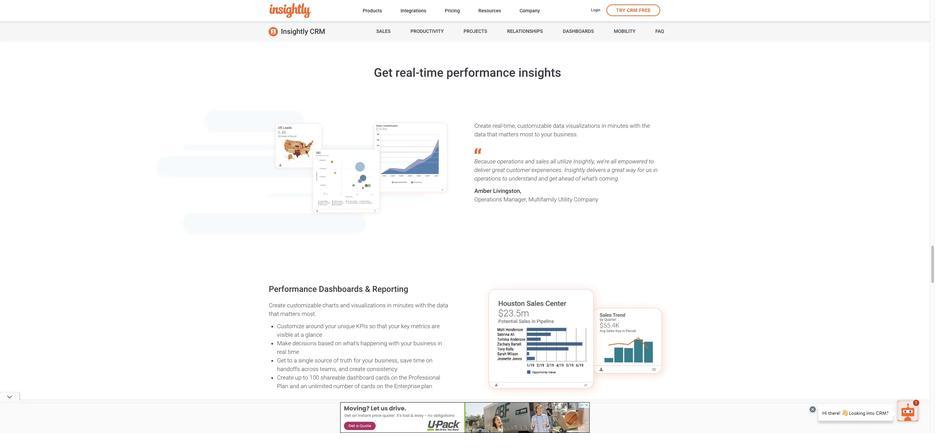 Task type: vqa. For each thing, say whether or not it's contained in the screenshot.
across at bottom left
yes



Task type: locate. For each thing, give the bounding box(es) containing it.
operations
[[474, 196, 502, 203]]

2 vertical spatial create
[[277, 374, 294, 381]]

crm right try
[[627, 8, 638, 13]]

insightly
[[281, 27, 308, 36], [564, 167, 585, 174]]

livingston,
[[493, 188, 521, 194]]

what's down unique at bottom left
[[343, 340, 359, 347]]

2 horizontal spatial a
[[607, 167, 610, 174]]

customize
[[277, 323, 304, 330]]

ahead
[[559, 175, 574, 182]]

a up coming.
[[607, 167, 610, 174]]

glance
[[305, 331, 322, 338]]

1 horizontal spatial with
[[415, 302, 426, 309]]

operations up customer
[[497, 158, 524, 165]]

1 horizontal spatial real-
[[492, 122, 504, 129]]

great
[[492, 167, 505, 174], [612, 167, 625, 174]]

customizable up the most.
[[287, 302, 321, 309]]

1 all from the left
[[550, 158, 556, 165]]

business
[[413, 340, 436, 347]]

a right at
[[301, 331, 304, 338]]

matters inside create real-time, customizable data visualizations in minutes with the data that matters most to your business.
[[499, 131, 519, 138]]

visualizations up the business.
[[566, 122, 600, 129]]

0 vertical spatial company
[[520, 8, 540, 13]]

company
[[520, 8, 540, 13], [574, 196, 598, 203]]

real-
[[395, 66, 420, 80], [492, 122, 504, 129]]

0 horizontal spatial for
[[354, 357, 361, 364]]

0 vertical spatial visualizations
[[566, 122, 600, 129]]

cards
[[376, 374, 390, 381], [361, 383, 375, 390]]

that inside create customizable charts and visualizations in minutes with the data that matters most.
[[269, 310, 279, 317]]

data up 'qoute icon'
[[474, 131, 486, 138]]

0 vertical spatial that
[[487, 131, 497, 138]]

2 vertical spatial a
[[294, 357, 297, 364]]

a left single
[[294, 357, 297, 364]]

save
[[400, 357, 412, 364]]

matters up customize
[[280, 310, 300, 317]]

in inside customize around your unique kpis so that your key metrics are visible at a glance make decisions based on what's happening with your business in real time get to a single source of truth for your business, save time on handoffs across teams, and create consistency create up to 100 shareable dashboard cards on the professional plan and an unlimited number of cards on the enterprise plan
[[438, 340, 442, 347]]

1 vertical spatial cards
[[361, 383, 375, 390]]

dashboards down login link
[[563, 29, 594, 34]]

your left the business.
[[541, 131, 552, 138]]

a inside because operations and sales all utilize insightly, we're all empowered to deliver great customer experiences. insightly delivers a great way for us in operations to understand and get ahead of what's coming.
[[607, 167, 610, 174]]

real- for time,
[[492, 122, 504, 129]]

create down the performance
[[269, 302, 285, 309]]

around
[[306, 323, 324, 330]]

performance dashboards & reporting
[[269, 284, 408, 294]]

all up experiences.
[[550, 158, 556, 165]]

0 vertical spatial create
[[474, 122, 491, 129]]

that inside customize around your unique kpis so that your key metrics are visible at a glance make decisions based on what's happening with your business in real time get to a single source of truth for your business, save time on handoffs across teams, and create consistency create up to 100 shareable dashboard cards on the professional plan and an unlimited number of cards on the enterprise plan
[[377, 323, 387, 330]]

great down the because
[[492, 167, 505, 174]]

data
[[553, 122, 564, 129], [474, 131, 486, 138], [437, 302, 448, 309]]

0 horizontal spatial visualizations
[[351, 302, 386, 309]]

of right ahead
[[575, 175, 580, 182]]

2 horizontal spatial of
[[575, 175, 580, 182]]

0 horizontal spatial minutes
[[393, 302, 414, 309]]

0 horizontal spatial that
[[269, 310, 279, 317]]

data up the business.
[[553, 122, 564, 129]]

0 horizontal spatial real-
[[395, 66, 420, 80]]

visualizations down &
[[351, 302, 386, 309]]

company inside amber livingston, operations manager, multifamily utility company
[[574, 196, 598, 203]]

1 horizontal spatial get
[[374, 66, 393, 80]]

data up are at the bottom of the page
[[437, 302, 448, 309]]

1 vertical spatial data
[[474, 131, 486, 138]]

1 horizontal spatial data
[[474, 131, 486, 138]]

matters
[[499, 131, 519, 138], [280, 310, 300, 317]]

teams,
[[320, 366, 337, 372]]

and right the charts
[[340, 302, 350, 309]]

operations down 'deliver' at the top right
[[474, 175, 501, 182]]

crm inside button
[[627, 8, 638, 13]]

0 vertical spatial a
[[607, 167, 610, 174]]

1 horizontal spatial all
[[611, 158, 616, 165]]

1 vertical spatial minutes
[[393, 302, 414, 309]]

and left the sales at right
[[525, 158, 534, 165]]

for up create
[[354, 357, 361, 364]]

data inside create customizable charts and visualizations in minutes with the data that matters most.
[[437, 302, 448, 309]]

experiences.
[[532, 167, 563, 174]]

1 horizontal spatial great
[[612, 167, 625, 174]]

2 vertical spatial with
[[389, 340, 399, 347]]

the inside create real-time, customizable data visualizations in minutes with the data that matters most to your business.
[[642, 122, 650, 129]]

decisions
[[292, 340, 317, 347]]

1 vertical spatial visualizations
[[351, 302, 386, 309]]

your up save
[[401, 340, 412, 347]]

dashboards up the charts
[[319, 284, 363, 294]]

with
[[630, 122, 641, 129], [415, 302, 426, 309], [389, 340, 399, 347]]

0 horizontal spatial great
[[492, 167, 505, 174]]

1 horizontal spatial of
[[355, 383, 360, 390]]

what's down delivers
[[582, 175, 598, 182]]

consistency
[[367, 366, 397, 372]]

understand
[[509, 175, 537, 182]]

all right we're
[[611, 158, 616, 165]]

relationships link
[[507, 21, 543, 42]]

and
[[525, 158, 534, 165], [538, 175, 548, 182], [340, 302, 350, 309], [339, 366, 348, 372], [290, 383, 299, 390]]

on
[[335, 340, 341, 347], [426, 357, 433, 364], [391, 374, 398, 381], [377, 383, 383, 390]]

matters inside create customizable charts and visualizations in minutes with the data that matters most.
[[280, 310, 300, 317]]

1 vertical spatial that
[[269, 310, 279, 317]]

your up create
[[362, 357, 373, 364]]

to right the "most"
[[535, 131, 540, 138]]

1 horizontal spatial insightly
[[564, 167, 585, 174]]

minutes inside create real-time, customizable data visualizations in minutes with the data that matters most to your business.
[[608, 122, 628, 129]]

create inside create real-time, customizable data visualizations in minutes with the data that matters most to your business.
[[474, 122, 491, 129]]

0 horizontal spatial dashboards
[[319, 284, 363, 294]]

1 horizontal spatial a
[[301, 331, 304, 338]]

0 horizontal spatial what's
[[343, 340, 359, 347]]

1 horizontal spatial minutes
[[608, 122, 628, 129]]

delivers
[[587, 167, 606, 174]]

0 horizontal spatial a
[[294, 357, 297, 364]]

2 horizontal spatial that
[[487, 131, 497, 138]]

1 vertical spatial matters
[[280, 310, 300, 317]]

in inside create customizable charts and visualizations in minutes with the data that matters most.
[[387, 302, 392, 309]]

1 vertical spatial create
[[269, 302, 285, 309]]

visualizations inside create real-time, customizable data visualizations in minutes with the data that matters most to your business.
[[566, 122, 600, 129]]

company right utility
[[574, 196, 598, 203]]

1 horizontal spatial visualizations
[[566, 122, 600, 129]]

2 vertical spatial that
[[377, 323, 387, 330]]

create customizable charts and visualizations in minutes with the data that matters most.
[[269, 302, 448, 317]]

2 vertical spatial data
[[437, 302, 448, 309]]

0 horizontal spatial crm
[[310, 27, 325, 36]]

get inside customize around your unique kpis so that your key metrics are visible at a glance make decisions based on what's happening with your business in real time get to a single source of truth for your business, save time on handoffs across teams, and create consistency create up to 100 shareable dashboard cards on the professional plan and an unlimited number of cards on the enterprise plan
[[277, 357, 286, 364]]

performance
[[269, 284, 317, 294]]

0 vertical spatial operations
[[497, 158, 524, 165]]

1 vertical spatial operations
[[474, 175, 501, 182]]

1 vertical spatial crm
[[310, 27, 325, 36]]

1 vertical spatial real-
[[492, 122, 504, 129]]

create for data
[[474, 122, 491, 129]]

insightly down insightly logo at left
[[281, 27, 308, 36]]

0 horizontal spatial matters
[[280, 310, 300, 317]]

performance
[[446, 66, 516, 80]]

customize around your unique kpis so that your key metrics are visible at a glance make decisions based on what's happening with your business in real time get to a single source of truth for your business, save time on handoffs across teams, and create consistency create up to 100 shareable dashboard cards on the professional plan and an unlimited number of cards on the enterprise plan
[[277, 323, 442, 390]]

0 vertical spatial time
[[420, 66, 443, 80]]

company link
[[520, 6, 540, 16]]

plan
[[421, 383, 432, 390]]

0 horizontal spatial with
[[389, 340, 399, 347]]

0 horizontal spatial data
[[437, 302, 448, 309]]

2 horizontal spatial with
[[630, 122, 641, 129]]

minutes
[[608, 122, 628, 129], [393, 302, 414, 309]]

0 vertical spatial with
[[630, 122, 641, 129]]

great up coming.
[[612, 167, 625, 174]]

customizable up the "most"
[[517, 122, 552, 129]]

your inside create real-time, customizable data visualizations in minutes with the data that matters most to your business.
[[541, 131, 552, 138]]

key
[[401, 323, 410, 330]]

crm down insightly logo link
[[310, 27, 325, 36]]

create inside create customizable charts and visualizations in minutes with the data that matters most.
[[269, 302, 285, 309]]

0 vertical spatial for
[[637, 167, 644, 174]]

0 horizontal spatial insightly
[[281, 27, 308, 36]]

happening
[[361, 340, 387, 347]]

company up relationships at the right top of page
[[520, 8, 540, 13]]

what's
[[582, 175, 598, 182], [343, 340, 359, 347]]

charts
[[323, 302, 339, 309]]

performance dashboards2 10 1 image
[[262, 111, 459, 222]]

0 vertical spatial crm
[[627, 8, 638, 13]]

1 vertical spatial of
[[333, 357, 339, 364]]

for left us
[[637, 167, 644, 174]]

1 horizontal spatial for
[[637, 167, 644, 174]]

create
[[474, 122, 491, 129], [269, 302, 285, 309], [277, 374, 294, 381]]

1 horizontal spatial matters
[[499, 131, 519, 138]]

cards down dashboard
[[361, 383, 375, 390]]

customizable inside create customizable charts and visualizations in minutes with the data that matters most.
[[287, 302, 321, 309]]

1 vertical spatial customizable
[[287, 302, 321, 309]]

professional
[[409, 374, 440, 381]]

time
[[420, 66, 443, 80], [288, 348, 299, 355], [413, 357, 425, 364]]

0 vertical spatial of
[[575, 175, 580, 182]]

for inside customize around your unique kpis so that your key metrics are visible at a glance make decisions based on what's happening with your business in real time get to a single source of truth for your business, save time on handoffs across teams, and create consistency create up to 100 shareable dashboard cards on the professional plan and an unlimited number of cards on the enterprise plan
[[354, 357, 361, 364]]

matters down the time, on the right of the page
[[499, 131, 519, 138]]

visible
[[277, 331, 293, 338]]

in
[[602, 122, 606, 129], [653, 167, 658, 174], [387, 302, 392, 309], [438, 340, 442, 347]]

1 horizontal spatial that
[[377, 323, 387, 330]]

0 vertical spatial real-
[[395, 66, 420, 80]]

crm for insightly
[[310, 27, 325, 36]]

0 horizontal spatial all
[[550, 158, 556, 165]]

what's inside customize around your unique kpis so that your key metrics are visible at a glance make decisions based on what's happening with your business in real time get to a single source of truth for your business, save time on handoffs across teams, and create consistency create up to 100 shareable dashboard cards on the professional plan and an unlimited number of cards on the enterprise plan
[[343, 340, 359, 347]]

that up the because
[[487, 131, 497, 138]]

all
[[550, 158, 556, 165], [611, 158, 616, 165]]

plan
[[277, 383, 288, 390]]

insightly logo image
[[270, 3, 311, 18]]

single
[[298, 357, 313, 364]]

sales
[[536, 158, 549, 165]]

0 horizontal spatial customizable
[[287, 302, 321, 309]]

business,
[[375, 357, 399, 364]]

0 vertical spatial dashboards
[[563, 29, 594, 34]]

enterprise
[[394, 383, 420, 390]]

because
[[474, 158, 496, 165]]

number
[[333, 383, 353, 390]]

2 all from the left
[[611, 158, 616, 165]]

0 vertical spatial what's
[[582, 175, 598, 182]]

1 horizontal spatial crm
[[627, 8, 638, 13]]

1 vertical spatial insightly
[[564, 167, 585, 174]]

1 vertical spatial what's
[[343, 340, 359, 347]]

1 vertical spatial for
[[354, 357, 361, 364]]

create up plan on the bottom
[[277, 374, 294, 381]]

of down dashboard
[[355, 383, 360, 390]]

mobility link
[[614, 21, 635, 42]]

across
[[301, 366, 318, 372]]

1 vertical spatial dashboards
[[319, 284, 363, 294]]

insightly up ahead
[[564, 167, 585, 174]]

most
[[520, 131, 533, 138]]

0 vertical spatial cards
[[376, 374, 390, 381]]

real- inside create real-time, customizable data visualizations in minutes with the data that matters most to your business.
[[492, 122, 504, 129]]

handoffs
[[277, 366, 300, 372]]

1 vertical spatial company
[[574, 196, 598, 203]]

0 horizontal spatial of
[[333, 357, 339, 364]]

to
[[535, 131, 540, 138], [649, 158, 654, 165], [502, 175, 507, 182], [287, 357, 292, 364], [303, 374, 308, 381]]

2 horizontal spatial data
[[553, 122, 564, 129]]

1 horizontal spatial company
[[574, 196, 598, 203]]

1 vertical spatial get
[[277, 357, 286, 364]]

to up us
[[649, 158, 654, 165]]

insightly inside because operations and sales all utilize insightly, we're all empowered to deliver great customer experiences. insightly delivers a great way for us in operations to understand and get ahead of what's coming.
[[564, 167, 585, 174]]

1 horizontal spatial what's
[[582, 175, 598, 182]]

coming.
[[599, 175, 619, 182]]

1 horizontal spatial customizable
[[517, 122, 552, 129]]

0 vertical spatial insightly
[[281, 27, 308, 36]]

0 vertical spatial customizable
[[517, 122, 552, 129]]

that right so
[[377, 323, 387, 330]]

operations
[[497, 158, 524, 165], [474, 175, 501, 182]]

0 horizontal spatial get
[[277, 357, 286, 364]]

create up 'qoute icon'
[[474, 122, 491, 129]]

unlimited
[[308, 383, 332, 390]]

products
[[363, 8, 382, 13]]

your left unique at bottom left
[[325, 323, 336, 330]]

0 horizontal spatial company
[[520, 8, 540, 13]]

0 vertical spatial minutes
[[608, 122, 628, 129]]

sales link
[[376, 21, 391, 42]]

2 vertical spatial time
[[413, 357, 425, 364]]

amber
[[474, 188, 492, 194]]

productivity
[[410, 29, 444, 34]]

what's inside because operations and sales all utilize insightly, we're all empowered to deliver great customer experiences. insightly delivers a great way for us in operations to understand and get ahead of what's coming.
[[582, 175, 598, 182]]

utilize
[[557, 158, 572, 165]]

0 vertical spatial matters
[[499, 131, 519, 138]]

1 vertical spatial with
[[415, 302, 426, 309]]

login link
[[591, 8, 600, 14]]

customer
[[506, 167, 530, 174]]

cards down consistency
[[376, 374, 390, 381]]

source
[[315, 357, 332, 364]]

of left truth
[[333, 357, 339, 364]]

that up customize
[[269, 310, 279, 317]]



Task type: describe. For each thing, give the bounding box(es) containing it.
business.
[[554, 131, 578, 138]]

try crm free link
[[607, 4, 660, 16]]

create inside customize around your unique kpis so that your key metrics are visible at a glance make decisions based on what's happening with your business in real time get to a single source of truth for your business, save time on handoffs across teams, and create consistency create up to 100 shareable dashboard cards on the professional plan and an unlimited number of cards on the enterprise plan
[[277, 374, 294, 381]]

based
[[318, 340, 334, 347]]

unique
[[338, 323, 355, 330]]

at
[[294, 331, 299, 338]]

that inside create real-time, customizable data visualizations in minutes with the data that matters most to your business.
[[487, 131, 497, 138]]

time,
[[504, 122, 516, 129]]

qoute icon image
[[474, 148, 481, 154]]

1 vertical spatial time
[[288, 348, 299, 355]]

are
[[432, 323, 440, 330]]

pricing link
[[445, 6, 460, 16]]

and inside create customizable charts and visualizations in minutes with the data that matters most.
[[340, 302, 350, 309]]

with inside create customizable charts and visualizations in minutes with the data that matters most.
[[415, 302, 426, 309]]

customizable inside create real-time, customizable data visualizations in minutes with the data that matters most to your business.
[[517, 122, 552, 129]]

so
[[369, 323, 376, 330]]

faq
[[655, 29, 664, 34]]

create real-time, customizable data visualizations in minutes with the data that matters most to your business.
[[474, 122, 650, 138]]

1 vertical spatial a
[[301, 331, 304, 338]]

with inside create real-time, customizable data visualizations in minutes with the data that matters most to your business.
[[630, 122, 641, 129]]

up
[[295, 374, 302, 381]]

to up livingston,
[[502, 175, 507, 182]]

utility
[[558, 196, 572, 203]]

0 vertical spatial data
[[553, 122, 564, 129]]

manager,
[[504, 196, 527, 203]]

and down experiences.
[[538, 175, 548, 182]]

multifamily
[[528, 196, 557, 203]]

sales
[[376, 29, 391, 34]]

way
[[626, 167, 636, 174]]

minutes inside create customizable charts and visualizations in minutes with the data that matters most.
[[393, 302, 414, 309]]

resources
[[478, 8, 501, 13]]

make
[[277, 340, 291, 347]]

most.
[[302, 310, 316, 317]]

insightly crm
[[281, 27, 325, 36]]

because operations and sales all utilize insightly, we're all empowered to deliver great customer experiences. insightly delivers a great way for us in operations to understand and get ahead of what's coming.
[[474, 158, 658, 182]]

dashboard
[[347, 374, 374, 381]]

an
[[301, 383, 307, 390]]

reporting
[[372, 284, 408, 294]]

crm for try
[[627, 8, 638, 13]]

visualizations inside create customizable charts and visualizations in minutes with the data that matters most.
[[351, 302, 386, 309]]

create
[[349, 366, 365, 372]]

insightly crm link
[[269, 21, 325, 42]]

dashboards link
[[563, 21, 594, 42]]

resources link
[[478, 6, 501, 16]]

insightly,
[[573, 158, 595, 165]]

&
[[365, 284, 370, 294]]

in inside because operations and sales all utilize insightly, we're all empowered to deliver great customer experiences. insightly delivers a great way for us in operations to understand and get ahead of what's coming.
[[653, 167, 658, 174]]

we're
[[597, 158, 609, 165]]

1 great from the left
[[492, 167, 505, 174]]

projects link
[[464, 21, 487, 42]]

2 great from the left
[[612, 167, 625, 174]]

in inside create real-time, customizable data visualizations in minutes with the data that matters most to your business.
[[602, 122, 606, 129]]

try crm free button
[[607, 4, 660, 16]]

2 vertical spatial of
[[355, 383, 360, 390]]

100
[[309, 374, 319, 381]]

faq link
[[655, 21, 664, 42]]

truth
[[340, 357, 352, 364]]

the inside create customizable charts and visualizations in minutes with the data that matters most.
[[427, 302, 435, 309]]

relationships
[[507, 29, 543, 34]]

metrics
[[411, 323, 430, 330]]

try
[[616, 8, 625, 13]]

productivity link
[[410, 21, 444, 42]]

get
[[549, 175, 557, 182]]

kpis
[[356, 323, 368, 330]]

projects
[[464, 29, 487, 34]]

to right the up
[[303, 374, 308, 381]]

integrations link
[[401, 6, 426, 16]]

real- for time
[[395, 66, 420, 80]]

with inside customize around your unique kpis so that your key metrics are visible at a glance make decisions based on what's happening with your business in real time get to a single source of truth for your business, save time on handoffs across teams, and create consistency create up to 100 shareable dashboard cards on the professional plan and an unlimited number of cards on the enterprise plan
[[389, 340, 399, 347]]

insightly logo link
[[270, 3, 352, 18]]

insights
[[519, 66, 561, 80]]

0 vertical spatial get
[[374, 66, 393, 80]]

real
[[277, 348, 286, 355]]

try crm free
[[616, 8, 651, 13]]

mobility
[[614, 29, 635, 34]]

amber livingston, operations manager, multifamily utility company
[[474, 188, 598, 203]]

pricing
[[445, 8, 460, 13]]

free
[[639, 8, 651, 13]]

of inside because operations and sales all utilize insightly, we're all empowered to deliver great customer experiences. insightly delivers a great way for us in operations to understand and get ahead of what's coming.
[[575, 175, 580, 182]]

to up handoffs at the left
[[287, 357, 292, 364]]

create for that
[[269, 302, 285, 309]]

deliver
[[474, 167, 491, 174]]

to inside create real-time, customizable data visualizations in minutes with the data that matters most to your business.
[[535, 131, 540, 138]]

and down truth
[[339, 366, 348, 372]]

1 horizontal spatial dashboards
[[563, 29, 594, 34]]

us
[[646, 167, 652, 174]]

shareable
[[321, 374, 345, 381]]

performance dashboards and reporting image
[[477, 280, 673, 398]]

for inside because operations and sales all utilize insightly, we're all empowered to deliver great customer experiences. insightly delivers a great way for us in operations to understand and get ahead of what's coming.
[[637, 167, 644, 174]]

and left 'an'
[[290, 383, 299, 390]]

your left key
[[388, 323, 400, 330]]

products link
[[363, 6, 382, 16]]

get real-time performance insights
[[374, 66, 561, 80]]

empowered
[[618, 158, 647, 165]]

login
[[591, 8, 600, 12]]



